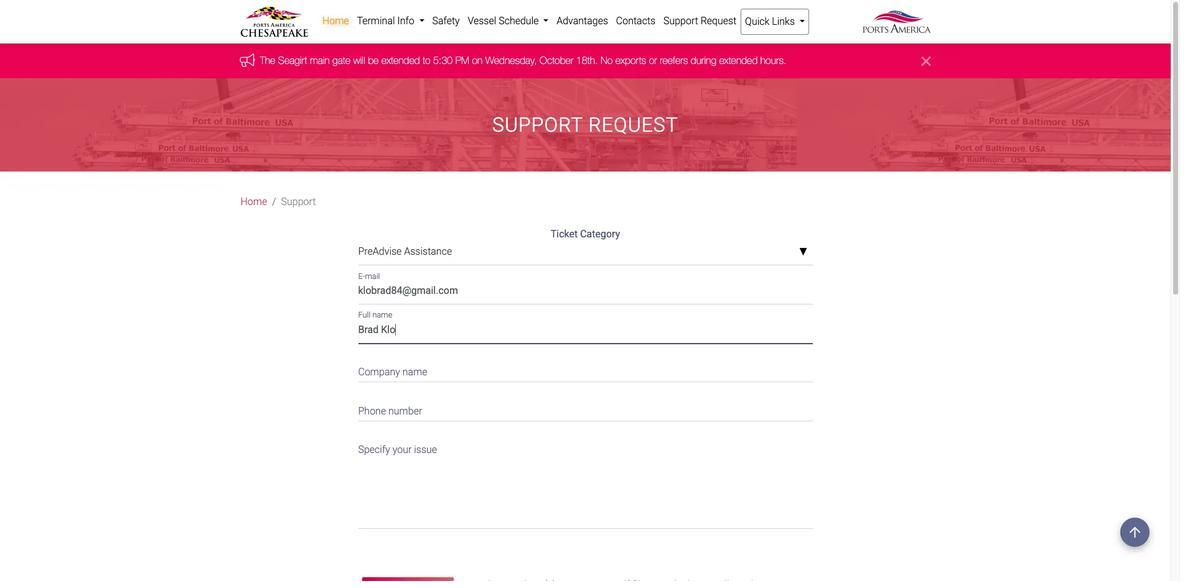 Task type: describe. For each thing, give the bounding box(es) containing it.
safety link
[[428, 9, 464, 34]]

hours.
[[760, 55, 786, 66]]

specify your issue
[[358, 445, 437, 456]]

1 vertical spatial request
[[588, 113, 678, 137]]

terminal info link
[[353, 9, 428, 34]]

bullhorn image
[[240, 53, 260, 67]]

e-
[[358, 272, 365, 281]]

0 vertical spatial request
[[701, 15, 737, 27]]

ticket category
[[551, 229, 620, 241]]

1 vertical spatial support request
[[492, 113, 678, 137]]

no
[[601, 55, 613, 66]]

Full name text field
[[358, 320, 813, 344]]

the
[[260, 55, 275, 66]]

gate
[[332, 55, 350, 66]]

specify
[[358, 445, 390, 456]]

contacts
[[616, 15, 656, 27]]

advantages link
[[553, 9, 612, 34]]

links
[[772, 16, 795, 27]]

preadvise assistance
[[358, 246, 452, 258]]

5:30
[[433, 55, 453, 66]]

full name
[[358, 311, 392, 320]]

the seagirt main gate will be extended to 5:30 pm on wednesday, october 18th.  no exports or reefers during extended hours. alert
[[0, 44, 1171, 79]]

schedule
[[499, 15, 539, 27]]

0 vertical spatial home link
[[318, 9, 353, 34]]

phone
[[358, 406, 386, 417]]

category
[[580, 229, 620, 241]]

your
[[393, 445, 412, 456]]

Company name text field
[[358, 359, 813, 383]]

e-mail
[[358, 272, 380, 281]]

name for company name
[[403, 367, 427, 378]]

the seagirt main gate will be extended to 5:30 pm on wednesday, october 18th.  no exports or reefers during extended hours.
[[260, 55, 786, 66]]

the seagirt main gate will be extended to 5:30 pm on wednesday, october 18th.  no exports or reefers during extended hours. link
[[260, 55, 786, 66]]

Specify your issue text field
[[358, 437, 813, 530]]

reefers
[[660, 55, 688, 66]]

number
[[388, 406, 422, 417]]



Task type: locate. For each thing, give the bounding box(es) containing it.
1 horizontal spatial home link
[[318, 9, 353, 34]]

on
[[472, 55, 483, 66]]

mail
[[365, 272, 380, 281]]

1 vertical spatial support
[[492, 113, 583, 137]]

0 vertical spatial name
[[372, 311, 392, 320]]

Phone number text field
[[358, 398, 813, 422]]

support
[[663, 15, 698, 27], [492, 113, 583, 137], [281, 196, 316, 208]]

exports
[[615, 55, 646, 66]]

2 vertical spatial support
[[281, 196, 316, 208]]

terminal
[[357, 15, 395, 27]]

Attach up to three(3) .jpg, .png or .pdf files. No duplicates allowed. text field
[[464, 574, 815, 582]]

1 vertical spatial home
[[241, 196, 267, 208]]

wednesday,
[[485, 55, 537, 66]]

quick links link
[[741, 9, 809, 35]]

0 horizontal spatial support
[[281, 196, 316, 208]]

1 horizontal spatial request
[[701, 15, 737, 27]]

phone number
[[358, 406, 422, 417]]

1 horizontal spatial home
[[322, 15, 349, 27]]

▼
[[799, 248, 808, 258]]

company
[[358, 367, 400, 378]]

0 horizontal spatial name
[[372, 311, 392, 320]]

name right company
[[403, 367, 427, 378]]

info
[[397, 15, 414, 27]]

1 horizontal spatial extended
[[719, 55, 758, 66]]

contacts link
[[612, 9, 659, 34]]

preadvise
[[358, 246, 402, 258]]

vessel schedule link
[[464, 9, 553, 34]]

safety
[[432, 15, 460, 27]]

0 vertical spatial support
[[663, 15, 698, 27]]

during
[[691, 55, 716, 66]]

go to top image
[[1120, 518, 1150, 548]]

name right full
[[372, 311, 392, 320]]

vessel
[[468, 15, 496, 27]]

extended right during
[[719, 55, 758, 66]]

0 horizontal spatial home link
[[241, 195, 267, 210]]

quick links
[[745, 16, 797, 27]]

issue
[[414, 445, 437, 456]]

vessel schedule
[[468, 15, 541, 27]]

0 vertical spatial support request
[[663, 15, 737, 27]]

0 horizontal spatial extended
[[381, 55, 420, 66]]

1 horizontal spatial support
[[492, 113, 583, 137]]

name
[[372, 311, 392, 320], [403, 367, 427, 378]]

2 extended from the left
[[719, 55, 758, 66]]

seagirt
[[278, 55, 307, 66]]

quick
[[745, 16, 770, 27]]

pm
[[455, 55, 469, 66]]

support request link
[[659, 9, 741, 34]]

ticket
[[551, 229, 578, 241]]

close image
[[922, 54, 931, 69]]

home
[[322, 15, 349, 27], [241, 196, 267, 208]]

extended
[[381, 55, 420, 66], [719, 55, 758, 66]]

october
[[540, 55, 573, 66]]

will
[[353, 55, 365, 66]]

1 vertical spatial home link
[[241, 195, 267, 210]]

terminal info
[[357, 15, 417, 27]]

1 extended from the left
[[381, 55, 420, 66]]

main
[[310, 55, 330, 66]]

company name
[[358, 367, 427, 378]]

name for full name
[[372, 311, 392, 320]]

2 horizontal spatial support
[[663, 15, 698, 27]]

advantages
[[557, 15, 608, 27]]

assistance
[[404, 246, 452, 258]]

0 horizontal spatial request
[[588, 113, 678, 137]]

E-mail email field
[[358, 281, 813, 305]]

full
[[358, 311, 371, 320]]

0 horizontal spatial home
[[241, 196, 267, 208]]

be
[[368, 55, 379, 66]]

1 vertical spatial name
[[403, 367, 427, 378]]

to
[[423, 55, 430, 66]]

extended left to in the top left of the page
[[381, 55, 420, 66]]

1 horizontal spatial name
[[403, 367, 427, 378]]

18th.
[[576, 55, 598, 66]]

home link
[[318, 9, 353, 34], [241, 195, 267, 210]]

support request
[[663, 15, 737, 27], [492, 113, 678, 137]]

request
[[701, 15, 737, 27], [588, 113, 678, 137]]

0 vertical spatial home
[[322, 15, 349, 27]]

or
[[649, 55, 657, 66]]



Task type: vqa. For each thing, say whether or not it's contained in the screenshot.
the right Customer
no



